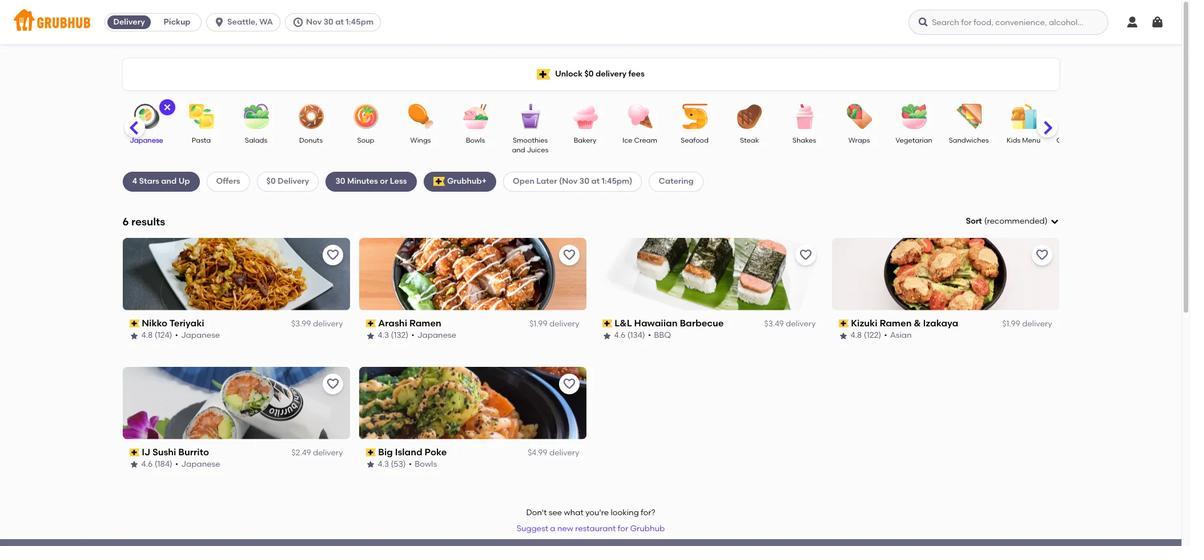 Task type: vqa. For each thing, say whether or not it's contained in the screenshot.


Task type: locate. For each thing, give the bounding box(es) containing it.
star icon image left 4.3 (132)
[[366, 332, 375, 341]]

None field
[[966, 216, 1059, 227]]

restaurant
[[575, 524, 616, 534]]

juices
[[527, 146, 548, 154]]

save this restaurant image for l&l hawaiian barbecue
[[799, 248, 812, 262]]

star icon image left the 4.3 (53) in the bottom left of the page
[[366, 461, 375, 470]]

1 vertical spatial bowls
[[415, 460, 437, 470]]

30
[[324, 17, 333, 27], [336, 177, 345, 186], [580, 177, 589, 186]]

save this restaurant button for ij sushi burrito
[[322, 374, 343, 394]]

1 4.8 from the left
[[141, 331, 153, 341]]

)
[[1045, 216, 1048, 226]]

1 4.3 from the top
[[378, 331, 389, 341]]

ramen up • asian
[[880, 318, 912, 329]]

0 horizontal spatial $1.99
[[530, 319, 547, 329]]

star icon image left 4.6 (184)
[[129, 461, 138, 470]]

$3.49
[[764, 319, 784, 329]]

4.3 down big
[[378, 460, 389, 470]]

$1.99 for arashi ramen
[[530, 319, 547, 329]]

star icon image for l&l hawaiian barbecue
[[602, 332, 611, 341]]

sushi
[[152, 447, 176, 458]]

0 horizontal spatial $1.99 delivery
[[530, 319, 579, 329]]

ramen
[[409, 318, 441, 329], [880, 318, 912, 329]]

1 horizontal spatial save this restaurant image
[[1035, 248, 1049, 262]]

izakaya
[[923, 318, 958, 329]]

subscription pass image left the "nikko"
[[129, 320, 139, 328]]

30 right nov
[[324, 17, 333, 27]]

delivery for l&l hawaiian barbecue
[[786, 319, 816, 329]]

smoothies
[[513, 136, 548, 144]]

svg image inside nov 30 at 1:45pm 'button'
[[292, 17, 304, 28]]

4.6 down l&l
[[614, 331, 626, 341]]

barbecue
[[680, 318, 724, 329]]

1 vertical spatial delivery
[[278, 177, 309, 186]]

star icon image down subscription pass icon
[[602, 332, 611, 341]]

1 $1.99 from the left
[[530, 319, 547, 329]]

delivery
[[596, 69, 627, 79], [313, 319, 343, 329], [549, 319, 579, 329], [786, 319, 816, 329], [1022, 319, 1052, 329], [313, 448, 343, 458], [549, 448, 579, 458]]

1 $1.99 delivery from the left
[[530, 319, 579, 329]]

vegetarian image
[[894, 104, 934, 129]]

4.8 (122)
[[851, 331, 881, 341]]

0 horizontal spatial and
[[161, 177, 177, 186]]

$0 right unlock
[[584, 69, 594, 79]]

and left up
[[161, 177, 177, 186]]

2 4.8 from the left
[[851, 331, 862, 341]]

0 vertical spatial 4.6
[[614, 331, 626, 341]]

1 vertical spatial 4.6
[[141, 460, 153, 470]]

svg image
[[1126, 15, 1139, 29], [214, 17, 225, 28], [162, 103, 172, 112], [1050, 217, 1059, 226]]

save this restaurant image for arashi ramen
[[562, 248, 576, 262]]

wraps image
[[839, 104, 879, 129]]

sort ( recommended )
[[966, 216, 1048, 226]]

star icon image
[[129, 332, 138, 341], [366, 332, 375, 341], [602, 332, 611, 341], [839, 332, 848, 341], [129, 461, 138, 470], [366, 461, 375, 470]]

grubhub plus flag logo image left unlock
[[537, 69, 551, 80]]

0 horizontal spatial delivery
[[113, 17, 145, 27]]

0 horizontal spatial grubhub plus flag logo image
[[433, 177, 445, 186]]

convenience
[[1057, 136, 1100, 144]]

bowls down bowls image
[[466, 136, 485, 144]]

at left the 1:45pm
[[335, 17, 344, 27]]

ij sushi burrito logo image
[[123, 367, 350, 440]]

nov 30 at 1:45pm button
[[285, 13, 386, 31]]

1 save this restaurant image from the left
[[799, 248, 812, 262]]

pickup button
[[153, 13, 201, 31]]

star icon image for arashi ramen
[[366, 332, 375, 341]]

1 horizontal spatial $1.99
[[1002, 319, 1020, 329]]

0 vertical spatial $0
[[584, 69, 594, 79]]

2 horizontal spatial 30
[[580, 177, 589, 186]]

subscription pass image
[[129, 320, 139, 328], [366, 320, 376, 328], [839, 320, 849, 328], [129, 449, 139, 457], [366, 449, 376, 457]]

none field containing sort
[[966, 216, 1059, 227]]

smoothies and juices image
[[510, 104, 550, 129]]

• for nikko
[[175, 331, 178, 341]]

0 horizontal spatial svg image
[[292, 17, 304, 28]]

• japanese down teriyaki
[[175, 331, 220, 341]]

• left bbq
[[648, 331, 651, 341]]

ramen right 'arashi'
[[409, 318, 441, 329]]

4.8 down the "nikko"
[[141, 331, 153, 341]]

menu
[[1022, 136, 1041, 144]]

fees
[[628, 69, 645, 79]]

bakery
[[574, 136, 596, 144]]

bowls
[[466, 136, 485, 144], [415, 460, 437, 470]]

save this restaurant image for ij sushi burrito
[[326, 377, 340, 391]]

none field inside the "6 results" main content
[[966, 216, 1059, 227]]

catering
[[659, 177, 694, 186]]

subscription pass image for big island poke
[[366, 449, 376, 457]]

0 horizontal spatial save this restaurant image
[[799, 248, 812, 262]]

4 stars and up
[[132, 177, 190, 186]]

0 horizontal spatial 4.8
[[141, 331, 153, 341]]

delivery for arashi ramen
[[549, 319, 579, 329]]

save this restaurant image for big island poke
[[562, 377, 576, 391]]

0 horizontal spatial 30
[[324, 17, 333, 27]]

• for ij
[[175, 460, 178, 470]]

0 horizontal spatial at
[[335, 17, 344, 27]]

pasta
[[192, 136, 211, 144]]

subscription pass image for kizuki ramen & izakaya
[[839, 320, 849, 328]]

1 horizontal spatial delivery
[[278, 177, 309, 186]]

grubhub plus flag logo image for grubhub+
[[433, 177, 445, 186]]

save this restaurant button for kizuki ramen & izakaya
[[1032, 245, 1052, 265]]

0 horizontal spatial bowls
[[415, 460, 437, 470]]

• right (122)
[[884, 331, 887, 341]]

4.8 for nikko teriyaki
[[141, 331, 153, 341]]

• japanese for ij sushi burrito
[[175, 460, 220, 470]]

for
[[618, 524, 628, 534]]

japanese down teriyaki
[[181, 331, 220, 341]]

&
[[914, 318, 921, 329]]

•
[[175, 331, 178, 341], [411, 331, 415, 341], [648, 331, 651, 341], [884, 331, 887, 341], [175, 460, 178, 470], [409, 460, 412, 470]]

at left 1:45pm)
[[591, 177, 600, 186]]

1 horizontal spatial grubhub plus flag logo image
[[537, 69, 551, 80]]

0 horizontal spatial 4.6
[[141, 460, 153, 470]]

star icon image left 4.8 (124)
[[129, 332, 138, 341]]

cream
[[634, 136, 657, 144]]

1 horizontal spatial and
[[512, 146, 525, 154]]

svg image
[[1151, 15, 1165, 29], [292, 17, 304, 28], [918, 17, 929, 28]]

nov 30 at 1:45pm
[[306, 17, 374, 27]]

kids menu image
[[1004, 104, 1044, 129]]

$3.99
[[291, 319, 311, 329]]

recommended
[[987, 216, 1045, 226]]

2 horizontal spatial svg image
[[1151, 15, 1165, 29]]

• for arashi
[[411, 331, 415, 341]]

1 ramen from the left
[[409, 318, 441, 329]]

• down arashi ramen
[[411, 331, 415, 341]]

subscription pass image left 'arashi'
[[366, 320, 376, 328]]

• down "nikko teriyaki"
[[175, 331, 178, 341]]

don't see what you're looking for?
[[526, 508, 655, 518]]

1 horizontal spatial bowls
[[466, 136, 485, 144]]

ij sushi burrito
[[142, 447, 209, 458]]

$3.99 delivery
[[291, 319, 343, 329]]

4
[[132, 177, 137, 186]]

at
[[335, 17, 344, 27], [591, 177, 600, 186]]

ice cream
[[623, 136, 657, 144]]

seafood image
[[675, 104, 715, 129]]

4.6 down "ij"
[[141, 460, 153, 470]]

• for l&l
[[648, 331, 651, 341]]

donuts
[[299, 136, 323, 144]]

30 left minutes
[[336, 177, 345, 186]]

0 vertical spatial and
[[512, 146, 525, 154]]

steak
[[740, 136, 759, 144]]

subscription pass image left big
[[366, 449, 376, 457]]

0 horizontal spatial $0
[[266, 177, 276, 186]]

• japanese down burrito
[[175, 460, 220, 470]]

save this restaurant button for nikko teriyaki
[[322, 245, 343, 265]]

bowls down poke
[[415, 460, 437, 470]]

4.8 (124)
[[141, 331, 172, 341]]

ij
[[142, 447, 150, 458]]

japanese down burrito
[[181, 460, 220, 470]]

0 vertical spatial grubhub plus flag logo image
[[537, 69, 551, 80]]

subscription pass image left 'kizuki'
[[839, 320, 849, 328]]

2 $1.99 from the left
[[1002, 319, 1020, 329]]

main navigation navigation
[[0, 0, 1182, 45]]

1 vertical spatial grubhub plus flag logo image
[[433, 177, 445, 186]]

4.3 down 'arashi'
[[378, 331, 389, 341]]

• bbq
[[648, 331, 671, 341]]

japanese image
[[127, 104, 166, 129]]

save this restaurant image
[[799, 248, 812, 262], [1035, 248, 1049, 262]]

• japanese for arashi ramen
[[411, 331, 456, 341]]

l&l hawaiian barbecue logo image
[[595, 238, 823, 311]]

0 horizontal spatial ramen
[[409, 318, 441, 329]]

4.6 for ij
[[141, 460, 153, 470]]

bakery image
[[565, 104, 605, 129]]

delivery for kizuki ramen & izakaya
[[1022, 319, 1052, 329]]

kizuki
[[851, 318, 878, 329]]

$2.49 delivery
[[292, 448, 343, 458]]

4.8 for kizuki ramen & izakaya
[[851, 331, 862, 341]]

ramen for arashi
[[409, 318, 441, 329]]

1 vertical spatial $0
[[266, 177, 276, 186]]

$0 right offers
[[266, 177, 276, 186]]

at inside 'button'
[[335, 17, 344, 27]]

or
[[380, 177, 388, 186]]

grubhub plus flag logo image left 'grubhub+' at the left of the page
[[433, 177, 445, 186]]

nikko
[[142, 318, 167, 329]]

0 vertical spatial delivery
[[113, 17, 145, 27]]

grubhub plus flag logo image for unlock $0 delivery fees
[[537, 69, 551, 80]]

bbq
[[654, 331, 671, 341]]

and down smoothies
[[512, 146, 525, 154]]

japanese for nikko teriyaki
[[181, 331, 220, 341]]

japanese
[[130, 136, 163, 144], [181, 331, 220, 341], [417, 331, 456, 341], [181, 460, 220, 470]]

1 horizontal spatial at
[[591, 177, 600, 186]]

delivery
[[113, 17, 145, 27], [278, 177, 309, 186]]

star icon image left 4.8 (122)
[[839, 332, 848, 341]]

japanese down arashi ramen
[[417, 331, 456, 341]]

delivery down "donuts"
[[278, 177, 309, 186]]

• right (53) at bottom left
[[409, 460, 412, 470]]

4.8 down 'kizuki'
[[851, 331, 862, 341]]

ramen for kizuki
[[880, 318, 912, 329]]

4.6
[[614, 331, 626, 341], [141, 460, 153, 470]]

subscription pass image for nikko teriyaki
[[129, 320, 139, 328]]

0 vertical spatial at
[[335, 17, 344, 27]]

• down ij sushi burrito
[[175, 460, 178, 470]]

0 vertical spatial 4.3
[[378, 331, 389, 341]]

and inside smoothies and juices
[[512, 146, 525, 154]]

1 vertical spatial 4.3
[[378, 460, 389, 470]]

grubhub plus flag logo image
[[537, 69, 551, 80], [433, 177, 445, 186]]

sandwiches image
[[949, 104, 989, 129]]

(134)
[[627, 331, 645, 341]]

save this restaurant image
[[326, 248, 340, 262], [562, 248, 576, 262], [326, 377, 340, 391], [562, 377, 576, 391]]

4.6 for l&l
[[614, 331, 626, 341]]

$1.99
[[530, 319, 547, 329], [1002, 319, 1020, 329]]

subscription pass image left "ij"
[[129, 449, 139, 457]]

shakes image
[[784, 104, 824, 129]]

2 4.3 from the top
[[378, 460, 389, 470]]

2 save this restaurant image from the left
[[1035, 248, 1049, 262]]

delivery left pickup
[[113, 17, 145, 27]]

2 $1.99 delivery from the left
[[1002, 319, 1052, 329]]

1 horizontal spatial 4.8
[[851, 331, 862, 341]]

1 horizontal spatial 4.6
[[614, 331, 626, 341]]

2 ramen from the left
[[880, 318, 912, 329]]

1 horizontal spatial $1.99 delivery
[[1002, 319, 1052, 329]]

1 horizontal spatial ramen
[[880, 318, 912, 329]]

star icon image for kizuki ramen & izakaya
[[839, 332, 848, 341]]

$0
[[584, 69, 594, 79], [266, 177, 276, 186]]

sandwiches
[[949, 136, 989, 144]]

$4.99
[[528, 448, 547, 458]]

1 vertical spatial at
[[591, 177, 600, 186]]

subscription pass image for ij sushi burrito
[[129, 449, 139, 457]]

wa
[[259, 17, 273, 27]]

subscription pass image for arashi ramen
[[366, 320, 376, 328]]

nov
[[306, 17, 322, 27]]

delivery inside the "6 results" main content
[[278, 177, 309, 186]]

30 right the (nov
[[580, 177, 589, 186]]

• japanese down arashi ramen
[[411, 331, 456, 341]]

arashi ramen logo image
[[359, 238, 586, 311]]

4.3 (132)
[[378, 331, 409, 341]]



Task type: describe. For each thing, give the bounding box(es) containing it.
star icon image for ij sushi burrito
[[129, 461, 138, 470]]

1 horizontal spatial svg image
[[918, 17, 929, 28]]

nikko teriyaki
[[142, 318, 204, 329]]

less
[[390, 177, 407, 186]]

shakes
[[793, 136, 816, 144]]

• asian
[[884, 331, 912, 341]]

open
[[513, 177, 535, 186]]

kids menu
[[1007, 136, 1041, 144]]

results
[[131, 215, 165, 228]]

$1.99 delivery for kizuki ramen & izakaya
[[1002, 319, 1052, 329]]

1:45pm
[[346, 17, 374, 27]]

arashi ramen
[[378, 318, 441, 329]]

salads image
[[236, 104, 276, 129]]

kids
[[1007, 136, 1021, 144]]

hawaiian
[[634, 318, 678, 329]]

unlock
[[555, 69, 583, 79]]

1:45pm)
[[602, 177, 633, 186]]

what
[[564, 508, 584, 518]]

grubhub+
[[447, 177, 487, 186]]

delivery inside button
[[113, 17, 145, 27]]

(
[[984, 216, 987, 226]]

delivery for nikko teriyaki
[[313, 319, 343, 329]]

looking
[[611, 508, 639, 518]]

smoothies and juices
[[512, 136, 548, 154]]

4.3 for big island poke
[[378, 460, 389, 470]]

sort
[[966, 216, 982, 226]]

don't
[[526, 508, 547, 518]]

4.6 (184)
[[141, 460, 172, 470]]

for?
[[641, 508, 655, 518]]

(nov
[[559, 177, 578, 186]]

1 horizontal spatial 30
[[336, 177, 345, 186]]

delivery button
[[105, 13, 153, 31]]

wraps
[[848, 136, 870, 144]]

(124)
[[155, 331, 172, 341]]

grubhub
[[630, 524, 665, 534]]

• japanese for nikko teriyaki
[[175, 331, 220, 341]]

Search for food, convenience, alcohol... search field
[[909, 10, 1109, 35]]

poke
[[425, 447, 447, 458]]

delivery for ij sushi burrito
[[313, 448, 343, 458]]

wings
[[410, 136, 431, 144]]

save this restaurant button for arashi ramen
[[559, 245, 579, 265]]

new
[[557, 524, 573, 534]]

offers
[[216, 177, 240, 186]]

big
[[378, 447, 393, 458]]

big island poke logo image
[[359, 367, 586, 440]]

teriyaki
[[169, 318, 204, 329]]

pickup
[[164, 17, 191, 27]]

a
[[550, 524, 555, 534]]

kizuki ramen & izakaya logo image
[[832, 238, 1059, 311]]

vegetarian
[[896, 136, 932, 144]]

$3.49 delivery
[[764, 319, 816, 329]]

star icon image for nikko teriyaki
[[129, 332, 138, 341]]

suggest a new restaurant for grubhub
[[517, 524, 665, 534]]

$2.49
[[292, 448, 311, 458]]

4.3 for arashi ramen
[[378, 331, 389, 341]]

save this restaurant image for nikko teriyaki
[[326, 248, 340, 262]]

4.3 (53)
[[378, 460, 406, 470]]

steak image
[[730, 104, 770, 129]]

pasta image
[[181, 104, 221, 129]]

save this restaurant button for big island poke
[[559, 374, 579, 394]]

japanese for arashi ramen
[[417, 331, 456, 341]]

at inside the "6 results" main content
[[591, 177, 600, 186]]

wings image
[[401, 104, 441, 129]]

arashi
[[378, 318, 407, 329]]

suggest a new restaurant for grubhub button
[[512, 519, 670, 540]]

you're
[[585, 508, 609, 518]]

$0 delivery
[[266, 177, 309, 186]]

asian
[[890, 331, 912, 341]]

• for kizuki
[[884, 331, 887, 341]]

ice cream image
[[620, 104, 660, 129]]

• bowls
[[409, 460, 437, 470]]

soup
[[357, 136, 374, 144]]

up
[[179, 177, 190, 186]]

• for big
[[409, 460, 412, 470]]

soup image
[[346, 104, 386, 129]]

1 horizontal spatial $0
[[584, 69, 594, 79]]

seafood
[[681, 136, 709, 144]]

subscription pass image
[[602, 320, 612, 328]]

burrito
[[178, 447, 209, 458]]

6 results main content
[[0, 45, 1182, 547]]

l&l
[[615, 318, 632, 329]]

seattle, wa
[[227, 17, 273, 27]]

seattle,
[[227, 17, 257, 27]]

(53)
[[391, 460, 406, 470]]

$1.99 for kizuki ramen & izakaya
[[1002, 319, 1020, 329]]

30 inside 'button'
[[324, 17, 333, 27]]

see
[[549, 508, 562, 518]]

big island poke
[[378, 447, 447, 458]]

ice
[[623, 136, 633, 144]]

later
[[536, 177, 557, 186]]

suggest
[[517, 524, 548, 534]]

svg image inside seattle, wa button
[[214, 17, 225, 28]]

$1.99 delivery for arashi ramen
[[530, 319, 579, 329]]

donuts image
[[291, 104, 331, 129]]

minutes
[[347, 177, 378, 186]]

$4.99 delivery
[[528, 448, 579, 458]]

1 vertical spatial and
[[161, 177, 177, 186]]

(132)
[[391, 331, 409, 341]]

star icon image for big island poke
[[366, 461, 375, 470]]

kizuki ramen & izakaya
[[851, 318, 958, 329]]

svg image inside field
[[1050, 217, 1059, 226]]

unlock $0 delivery fees
[[555, 69, 645, 79]]

save this restaurant button for l&l hawaiian barbecue
[[795, 245, 816, 265]]

l&l hawaiian barbecue
[[615, 318, 724, 329]]

bowls image
[[455, 104, 495, 129]]

open later (nov 30 at 1:45pm)
[[513, 177, 633, 186]]

japanese for ij sushi burrito
[[181, 460, 220, 470]]

0 vertical spatial bowls
[[466, 136, 485, 144]]

japanese down 'japanese' image
[[130, 136, 163, 144]]

4.6 (134)
[[614, 331, 645, 341]]

(122)
[[864, 331, 881, 341]]

save this restaurant image for kizuki ramen & izakaya
[[1035, 248, 1049, 262]]

6 results
[[123, 215, 165, 228]]

delivery for big island poke
[[549, 448, 579, 458]]

nikko teriyaki logo image
[[123, 238, 350, 311]]

6
[[123, 215, 129, 228]]



